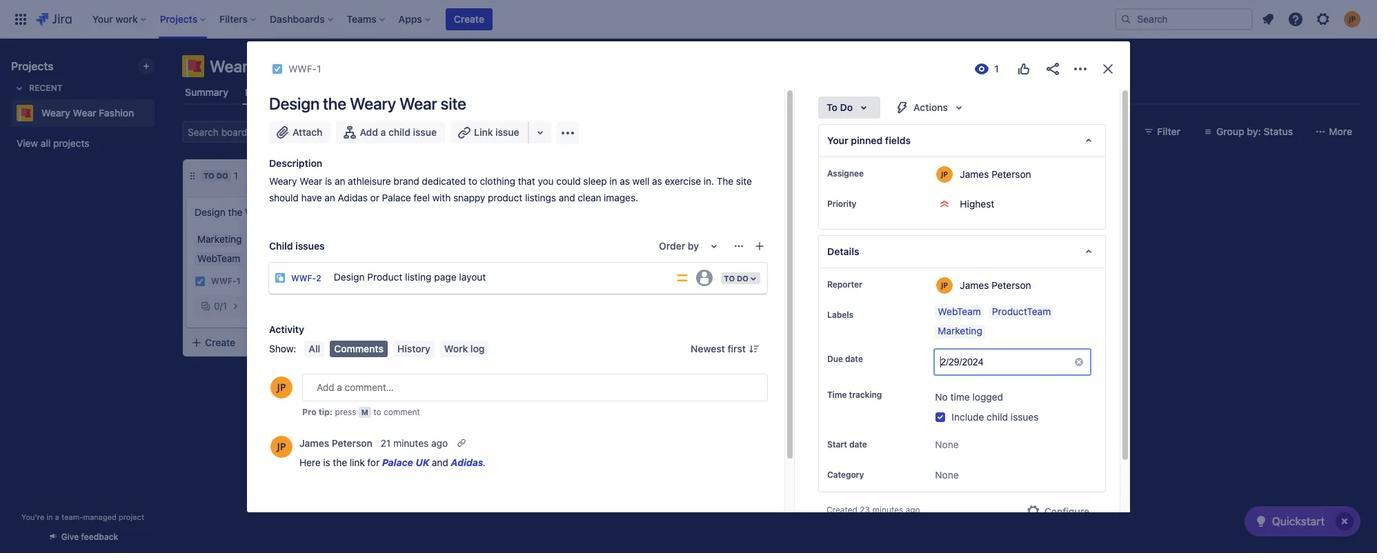 Task type: locate. For each thing, give the bounding box(es) containing it.
wwf-1 link up / at the left bottom of the page
[[211, 276, 241, 288]]

1 horizontal spatial minutes
[[873, 505, 904, 516]]

0 / 1
[[214, 300, 227, 312]]

wear up "list" at top
[[261, 57, 299, 76]]

0 horizontal spatial minutes
[[393, 438, 429, 450]]

0 vertical spatial the
[[323, 94, 346, 113]]

1 vertical spatial none
[[935, 470, 959, 481]]

do down search board text field
[[216, 171, 228, 180]]

1 vertical spatial create button
[[183, 331, 369, 355]]

to down search board text field
[[204, 171, 214, 180]]

an right have
[[325, 192, 335, 204]]

none
[[935, 439, 959, 451], [935, 470, 959, 481]]

and right uk
[[432, 457, 448, 469]]

0 horizontal spatial a
[[55, 513, 59, 522]]

issue up 'progress'
[[413, 126, 437, 138]]

give feedback button
[[39, 526, 127, 549]]

tab list containing board
[[174, 80, 1369, 105]]

is inside description weary wear is an athleisure brand dedicated to clothing that you could sleep in as well as exercise in. the site should have an adidas or palace feel with snappy product listings and clean images.
[[325, 175, 332, 187]]

1 horizontal spatial as
[[652, 175, 662, 187]]

to do button down issue actions image
[[720, 271, 762, 286]]

palace inside description weary wear is an athleisure brand dedicated to clothing that you could sleep in as well as exercise in. the site should have an adidas or palace feel with snappy product listings and clean images.
[[382, 192, 411, 204]]

do inside to do 1
[[216, 171, 228, 180]]

peterson up link
[[332, 438, 373, 450]]

0 vertical spatial create button
[[446, 8, 493, 30]]

is
[[325, 175, 332, 187], [323, 457, 330, 469]]

peterson for your pinned fields
[[992, 168, 1032, 180]]

/
[[220, 300, 223, 312]]

james peterson image left add people 'image'
[[324, 121, 346, 143]]

0 horizontal spatial wwf-1
[[211, 276, 241, 287]]

wear up add a child issue
[[400, 94, 437, 113]]

ago
[[431, 438, 448, 450], [906, 505, 920, 516]]

the down copy link to issue image
[[323, 94, 346, 113]]

1 vertical spatial to
[[204, 171, 214, 180]]

tab list
[[174, 80, 1369, 105]]

ago right 23
[[906, 505, 920, 516]]

search image
[[1121, 13, 1132, 25]]

show:
[[269, 343, 296, 355]]

in
[[398, 171, 407, 180]]

weary wear fashion
[[210, 57, 360, 76], [41, 107, 134, 119]]

do down issue actions image
[[737, 274, 749, 283]]

to up 'snappy'
[[469, 175, 477, 187]]

recent
[[29, 83, 62, 93]]

1 horizontal spatial fashion
[[302, 57, 360, 76]]

time
[[828, 390, 847, 400]]

1 vertical spatial to
[[374, 407, 381, 418]]

here is the link for palace uk and adidas .
[[300, 457, 486, 469]]

0 horizontal spatial child
[[389, 126, 411, 138]]

james peterson up highest
[[960, 168, 1032, 180]]

in right you're
[[47, 513, 53, 522]]

site right the
[[736, 175, 752, 187]]

weary
[[210, 57, 257, 76], [350, 94, 396, 113], [41, 107, 70, 119], [269, 175, 297, 187], [245, 206, 273, 218]]

2 horizontal spatial 0
[[621, 170, 627, 182]]

date right start at the bottom of the page
[[850, 440, 867, 450]]

the
[[323, 94, 346, 113], [228, 206, 243, 218], [333, 457, 347, 469]]

issue
[[413, 126, 437, 138], [496, 126, 519, 138]]

1 horizontal spatial create button
[[446, 8, 493, 30]]

2 none from the top
[[935, 470, 959, 481]]

0 vertical spatial weary wear fashion
[[210, 57, 360, 76]]

0 horizontal spatial in
[[47, 513, 53, 522]]

wwf-1 for wwf-1 link to the left
[[211, 276, 241, 287]]

you're
[[21, 513, 44, 522]]

1 horizontal spatial to do
[[827, 101, 853, 113]]

1 horizontal spatial and
[[559, 192, 575, 204]]

add app image
[[559, 125, 576, 141]]

menu bar containing all
[[302, 341, 492, 357]]

1 horizontal spatial weary wear fashion
[[210, 57, 360, 76]]

1 horizontal spatial issue
[[496, 126, 519, 138]]

to inside to do 1
[[204, 171, 214, 180]]

highest image
[[324, 276, 335, 287]]

add a child issue
[[360, 126, 437, 138]]

1 horizontal spatial site
[[441, 94, 466, 113]]

athleisure
[[348, 175, 391, 187]]

to right m
[[374, 407, 381, 418]]

design down to do 1
[[195, 206, 226, 218]]

marketing
[[938, 325, 983, 337]]

0 horizontal spatial do
[[216, 171, 228, 180]]

time
[[951, 391, 970, 403]]

0 vertical spatial do
[[840, 101, 853, 113]]

uk
[[416, 457, 430, 469]]

the left link
[[333, 457, 347, 469]]

fashion up view all projects link
[[99, 107, 134, 119]]

and inside description weary wear is an athleisure brand dedicated to clothing that you could sleep in as well as exercise in. the site should have an adidas or palace feel with snappy product listings and clean images.
[[559, 192, 575, 204]]

23
[[860, 505, 870, 516]]

wwf- for the top wwf-1 link
[[288, 63, 317, 75]]

1 horizontal spatial child
[[987, 412, 1008, 423]]

weary wear fashion up view all projects link
[[41, 107, 134, 119]]

1 as from the left
[[620, 175, 630, 187]]

your pinned fields
[[828, 135, 911, 146]]

james
[[960, 168, 989, 180], [960, 279, 989, 291], [300, 438, 329, 450]]

you're in a team-managed project
[[21, 513, 144, 522]]

menu bar
[[302, 341, 492, 357]]

ago left copy link to comment image
[[431, 438, 448, 450]]

wwf-1 link up "list" at top
[[288, 61, 321, 77]]

to right unassigned image
[[724, 274, 735, 283]]

weary down recent
[[41, 107, 70, 119]]

summary
[[185, 86, 228, 98]]

site down have
[[302, 206, 318, 218]]

actions
[[914, 101, 948, 113]]

design the weary wear site down should
[[195, 206, 318, 218]]

0 horizontal spatial to do button
[[720, 271, 762, 286]]

create child image
[[754, 241, 765, 252]]

product
[[488, 192, 523, 204]]

as right "well"
[[652, 175, 662, 187]]

palace down "21"
[[382, 457, 413, 469]]

2 horizontal spatial site
[[736, 175, 752, 187]]

here
[[300, 457, 321, 469]]

details
[[828, 246, 860, 257]]

start
[[828, 440, 847, 450]]

due date pin to top image
[[866, 354, 877, 365]]

create column image
[[772, 165, 789, 182]]

1 vertical spatial peterson
[[992, 279, 1032, 291]]

time tracking
[[828, 390, 882, 400]]

unassigned image
[[697, 270, 713, 286]]

feedback
[[81, 532, 118, 542]]

2 issue from the left
[[496, 126, 519, 138]]

1 vertical spatial site
[[736, 175, 752, 187]]

child right add
[[389, 126, 411, 138]]

link issue button
[[451, 121, 529, 144]]

james peterson image right highest icon
[[340, 273, 356, 290]]

0 vertical spatial design the weary wear site
[[269, 94, 466, 113]]

productteam link
[[990, 306, 1054, 320]]

weary wear fashion up "list" at top
[[210, 57, 360, 76]]

weary up should
[[269, 175, 297, 187]]

1 horizontal spatial to do button
[[819, 97, 881, 119]]

create banner
[[0, 0, 1378, 39]]

0 vertical spatial to do
[[827, 101, 853, 113]]

the
[[717, 175, 734, 187]]

wwf-1 up / at the left bottom of the page
[[211, 276, 241, 287]]

adidas down copy link to comment image
[[451, 457, 483, 469]]

0 vertical spatial child
[[389, 126, 411, 138]]

history
[[397, 343, 431, 355]]

by
[[688, 240, 699, 252]]

0 vertical spatial an
[[335, 175, 345, 187]]

design the weary wear site up add
[[269, 94, 466, 113]]

is right here
[[323, 457, 330, 469]]

to do button up your
[[819, 97, 881, 119]]

0 horizontal spatial fashion
[[99, 107, 134, 119]]

palace down the brand
[[382, 192, 411, 204]]

minutes right 23
[[873, 505, 904, 516]]

1 vertical spatial fashion
[[99, 107, 134, 119]]

james peterson for details
[[960, 279, 1032, 291]]

Add a comment… field
[[302, 374, 768, 402]]

minutes up palace uk link
[[393, 438, 429, 450]]

issue right link
[[496, 126, 519, 138]]

newest first image
[[749, 344, 760, 355]]

peterson
[[992, 168, 1032, 180], [992, 279, 1032, 291], [332, 438, 373, 450]]

link issue
[[474, 126, 519, 138]]

2 vertical spatial design
[[334, 272, 365, 283]]

2 vertical spatial peterson
[[332, 438, 373, 450]]

peterson up highest
[[992, 168, 1032, 180]]

priority
[[828, 199, 857, 209]]

1 horizontal spatial adidas
[[451, 457, 483, 469]]

0 horizontal spatial as
[[620, 175, 630, 187]]

0 horizontal spatial issues
[[295, 240, 325, 252]]

primary element
[[8, 0, 1115, 38]]

to
[[827, 101, 838, 113], [204, 171, 214, 180], [724, 274, 735, 283]]

0 vertical spatial fashion
[[302, 57, 360, 76]]

assignee unpin image
[[867, 168, 878, 179]]

a left team-
[[55, 513, 59, 522]]

as left "well"
[[620, 175, 630, 187]]

james up here
[[300, 438, 329, 450]]

fields
[[885, 135, 911, 146]]

collapse recent projects image
[[11, 80, 28, 97]]

2 horizontal spatial design
[[334, 272, 365, 283]]

date left due date pin to top icon
[[845, 354, 863, 364]]

all
[[309, 343, 320, 355]]

to do 1
[[204, 170, 238, 182]]

1 horizontal spatial do
[[737, 274, 749, 283]]

0 horizontal spatial adidas
[[338, 192, 368, 204]]

0 vertical spatial issues
[[295, 240, 325, 252]]

check image
[[1253, 513, 1270, 530]]

wwf- left copy link to issue image
[[288, 63, 317, 75]]

activity
[[269, 324, 304, 335]]

to do
[[827, 101, 853, 113], [724, 274, 749, 283]]

2 as from the left
[[652, 175, 662, 187]]

an left athleisure
[[335, 175, 345, 187]]

1 palace from the top
[[382, 192, 411, 204]]

1 vertical spatial wwf-1 link
[[211, 276, 241, 288]]

1 horizontal spatial a
[[381, 126, 386, 138]]

1 horizontal spatial 0
[[457, 170, 463, 182]]

0 horizontal spatial weary wear fashion
[[41, 107, 134, 119]]

peterson up productteam
[[992, 279, 1032, 291]]

1 horizontal spatial to
[[724, 274, 735, 283]]

weary up board
[[210, 57, 257, 76]]

create
[[454, 13, 484, 25], [205, 337, 235, 349]]

to
[[469, 175, 477, 187], [374, 407, 381, 418]]

0 vertical spatial none
[[935, 439, 959, 451]]

1 vertical spatial the
[[228, 206, 243, 218]]

that
[[518, 175, 535, 187]]

design up attach button
[[269, 94, 320, 113]]

for
[[367, 457, 380, 469]]

issues
[[295, 240, 325, 252], [1011, 412, 1039, 423]]

1 horizontal spatial design
[[269, 94, 320, 113]]

images.
[[604, 192, 638, 204]]

wwf- right task image
[[211, 276, 237, 287]]

create inside primary element
[[454, 13, 484, 25]]

issues right include
[[1011, 412, 1039, 423]]

0 horizontal spatial create button
[[183, 331, 369, 355]]

wear down should
[[276, 206, 299, 218]]

design the weary wear site
[[269, 94, 466, 113], [195, 206, 318, 218]]

1 horizontal spatial to
[[469, 175, 477, 187]]

1 none from the top
[[935, 439, 959, 451]]

have
[[301, 192, 322, 204]]

0 vertical spatial james peterson
[[960, 168, 1032, 180]]

1
[[317, 63, 321, 75], [234, 170, 238, 182], [237, 276, 241, 287], [223, 300, 227, 312]]

menu bar inside design the weary wear site dialog
[[302, 341, 492, 357]]

in up images.
[[610, 175, 617, 187]]

1 vertical spatial james
[[960, 279, 989, 291]]

in inside description weary wear is an athleisure brand dedicated to clothing that you could sleep in as well as exercise in. the site should have an adidas or palace feel with snappy product listings and clean images.
[[610, 175, 617, 187]]

2 horizontal spatial do
[[840, 101, 853, 113]]

0 vertical spatial create
[[454, 13, 484, 25]]

do up your
[[840, 101, 853, 113]]

0 horizontal spatial issue
[[413, 126, 437, 138]]

0 horizontal spatial and
[[432, 457, 448, 469]]

with
[[432, 192, 451, 204]]

site inside description weary wear is an athleisure brand dedicated to clothing that you could sleep in as well as exercise in. the site should have an adidas or palace feel with snappy product listings and clean images.
[[736, 175, 752, 187]]

to do right unassigned image
[[724, 274, 749, 283]]

labels pin to top image
[[856, 310, 867, 321]]

highest
[[960, 198, 995, 210]]

1 vertical spatial weary wear fashion
[[41, 107, 134, 119]]

1 vertical spatial date
[[850, 440, 867, 450]]

quickstart
[[1272, 516, 1325, 528]]

1 vertical spatial design
[[195, 206, 226, 218]]

issue actions image
[[734, 241, 745, 252]]

wear up have
[[300, 175, 322, 187]]

adidas inside description weary wear is an athleisure brand dedicated to clothing that you could sleep in as well as exercise in. the site should have an adidas or palace feel with snappy product listings and clean images.
[[338, 192, 368, 204]]

1 horizontal spatial wwf-1
[[288, 63, 321, 75]]

create button inside primary element
[[446, 8, 493, 30]]

board
[[245, 86, 272, 98]]

james peterson up productteam
[[960, 279, 1032, 291]]

james peterson image
[[324, 121, 346, 143], [340, 273, 356, 290]]

james peterson up link
[[300, 438, 373, 450]]

wwf-1 up "list" at top
[[288, 63, 321, 75]]

jira image
[[36, 11, 72, 27], [36, 11, 72, 27]]

weary inside description weary wear is an athleisure brand dedicated to clothing that you could sleep in as well as exercise in. the site should have an adidas or palace feel with snappy product listings and clean images.
[[269, 175, 297, 187]]

0 vertical spatial site
[[441, 94, 466, 113]]

link web pages and more image
[[532, 124, 548, 141]]

adidas left or
[[338, 192, 368, 204]]

a right add
[[381, 126, 386, 138]]

configure
[[1045, 506, 1090, 518]]

0
[[457, 170, 463, 182], [621, 170, 627, 182], [214, 300, 220, 312]]

include child issues
[[952, 412, 1039, 423]]

an
[[335, 175, 345, 187], [325, 192, 335, 204]]

0 vertical spatial peterson
[[992, 168, 1032, 180]]

order by
[[659, 240, 699, 252]]

0 vertical spatial in
[[610, 175, 617, 187]]

2 horizontal spatial to
[[827, 101, 838, 113]]

task image
[[272, 63, 283, 75]]

1 vertical spatial and
[[432, 457, 448, 469]]

site up link issue button
[[441, 94, 466, 113]]

date for start date
[[850, 440, 867, 450]]

0 vertical spatial is
[[325, 175, 332, 187]]

in
[[610, 175, 617, 187], [47, 513, 53, 522]]

0 vertical spatial and
[[559, 192, 575, 204]]

to up your
[[827, 101, 838, 113]]

to do up your
[[827, 101, 853, 113]]

is left athleisure
[[325, 175, 332, 187]]

projects
[[53, 137, 89, 149]]

2 vertical spatial site
[[302, 206, 318, 218]]

press
[[335, 407, 356, 418]]

none for category
[[935, 470, 959, 481]]

design right 2
[[334, 272, 365, 283]]

james up highest
[[960, 168, 989, 180]]

fashion up calendar
[[302, 57, 360, 76]]

james for details
[[960, 279, 989, 291]]

0 vertical spatial wwf-1
[[288, 63, 321, 75]]

pinned
[[851, 135, 883, 146]]

child down logged
[[987, 412, 1008, 423]]

your
[[828, 135, 849, 146]]

issues right child
[[295, 240, 325, 252]]

2 vertical spatial james peterson
[[300, 438, 373, 450]]

and down could
[[559, 192, 575, 204]]

do
[[840, 101, 853, 113], [216, 171, 228, 180], [737, 274, 749, 283]]

0 vertical spatial date
[[845, 354, 863, 364]]

the down to do 1
[[228, 206, 243, 218]]

wwf-1 inside design the weary wear site dialog
[[288, 63, 321, 75]]

james up webteam
[[960, 279, 989, 291]]

team-
[[62, 513, 83, 522]]



Task type: describe. For each thing, give the bounding box(es) containing it.
1 inside design the weary wear site dialog
[[317, 63, 321, 75]]

details element
[[819, 235, 1106, 268]]

james for your pinned fields
[[960, 168, 989, 180]]

0 vertical spatial wwf-1 link
[[288, 61, 321, 77]]

wear inside description weary wear is an athleisure brand dedicated to clothing that you could sleep in as well as exercise in. the site should have an adidas or palace feel with snappy product listings and clean images.
[[300, 175, 322, 187]]

history button
[[393, 341, 435, 357]]

21 minutes ago
[[381, 438, 448, 450]]

21
[[381, 438, 391, 450]]

weary up add
[[350, 94, 396, 113]]

0 vertical spatial design
[[269, 94, 320, 113]]

description
[[269, 157, 322, 169]]

newest
[[691, 343, 725, 355]]

1 vertical spatial child
[[987, 412, 1008, 423]]

2 vertical spatial to
[[724, 274, 735, 283]]

listing
[[405, 272, 432, 283]]

issue type: sub-task image
[[275, 273, 286, 284]]

task image
[[195, 276, 206, 287]]

1 vertical spatial ago
[[906, 505, 920, 516]]

link
[[350, 457, 365, 469]]

child inside button
[[389, 126, 411, 138]]

vote options: no one has voted for this issue yet. image
[[1016, 61, 1033, 77]]

no time logged
[[935, 391, 1004, 403]]

order
[[659, 240, 686, 252]]

projects
[[11, 60, 54, 72]]

you
[[538, 175, 554, 187]]

forms link
[[432, 80, 466, 105]]

wwf- right the issue type: sub-task icon
[[291, 273, 316, 284]]

1 vertical spatial issues
[[1011, 412, 1039, 423]]

comment
[[384, 407, 420, 418]]

clothing
[[480, 175, 515, 187]]

2 palace from the top
[[382, 457, 413, 469]]

assignee
[[828, 168, 864, 179]]

add people image
[[355, 124, 371, 140]]

Search board text field
[[184, 122, 288, 141]]

all button
[[305, 341, 325, 357]]

project
[[119, 513, 144, 522]]

pro
[[302, 407, 317, 418]]

include
[[952, 412, 984, 423]]

description weary wear is an athleisure brand dedicated to clothing that you could sleep in as well as exercise in. the site should have an adidas or palace feel with snappy product listings and clean images.
[[269, 157, 755, 204]]

0 horizontal spatial wwf-1 link
[[211, 276, 241, 288]]

listings
[[525, 192, 556, 204]]

0 horizontal spatial ago
[[431, 438, 448, 450]]

profile image of james peterson image
[[271, 377, 293, 399]]

child
[[269, 240, 293, 252]]

dismiss quickstart image
[[1334, 511, 1356, 533]]

all
[[41, 137, 51, 149]]

log
[[471, 343, 485, 355]]

2 vertical spatial james
[[300, 438, 329, 450]]

0 vertical spatial to do button
[[819, 97, 881, 119]]

could
[[557, 175, 581, 187]]

weary inside weary wear fashion link
[[41, 107, 70, 119]]

palace uk link
[[382, 457, 430, 469]]

attach button
[[269, 121, 331, 144]]

first
[[728, 343, 746, 355]]

1 vertical spatial to do button
[[720, 271, 762, 286]]

1 vertical spatial a
[[55, 513, 59, 522]]

wwf-2 link
[[291, 273, 321, 284]]

link
[[474, 126, 493, 138]]

order by button
[[651, 235, 731, 257]]

adidas link
[[451, 457, 483, 469]]

0 horizontal spatial create
[[205, 337, 235, 349]]

calendar link
[[319, 80, 366, 105]]

1 vertical spatial minutes
[[873, 505, 904, 516]]

wwf- for wwf-1 link to the left
[[211, 276, 237, 287]]

1 vertical spatial is
[[323, 457, 330, 469]]

brand
[[394, 175, 419, 187]]

2
[[316, 273, 321, 284]]

close image
[[1100, 61, 1117, 77]]

clean
[[578, 192, 601, 204]]

m
[[362, 408, 368, 417]]

clear image
[[1074, 357, 1085, 368]]

list link
[[286, 80, 308, 105]]

attach
[[293, 126, 323, 138]]

marketing link
[[935, 325, 985, 339]]

1 vertical spatial in
[[47, 513, 53, 522]]

1 vertical spatial adidas
[[451, 457, 483, 469]]

tracking
[[849, 390, 882, 400]]

summary link
[[182, 80, 231, 105]]

priority: medium image
[[676, 271, 690, 285]]

exercise
[[665, 175, 701, 187]]

add a child issue button
[[336, 121, 445, 144]]

to inside description weary wear is an athleisure brand dedicated to clothing that you could sleep in as well as exercise in. the site should have an adidas or palace feel with snappy product listings and clean images.
[[469, 175, 477, 187]]

created 23 minutes ago
[[827, 505, 920, 516]]

timeline link
[[377, 80, 421, 105]]

actions image
[[1073, 61, 1089, 77]]

1 vertical spatial james peterson image
[[340, 273, 356, 290]]

sleep
[[583, 175, 607, 187]]

peterson for details
[[992, 279, 1032, 291]]

a inside button
[[381, 126, 386, 138]]

webteam
[[938, 306, 981, 317]]

0 vertical spatial james peterson image
[[324, 121, 346, 143]]

list
[[289, 86, 305, 98]]

weary down should
[[245, 206, 273, 218]]

design the weary wear site inside dialog
[[269, 94, 466, 113]]

wwf-2
[[291, 273, 321, 284]]

newest first button
[[683, 341, 768, 357]]

2/29/2024
[[941, 357, 984, 368]]

product
[[367, 272, 403, 283]]

snappy
[[453, 192, 485, 204]]

wear up view all projects link
[[73, 107, 96, 119]]

wwf-1 for the top wwf-1 link
[[288, 63, 321, 75]]

done 0
[[593, 170, 627, 182]]

1 vertical spatial to do
[[724, 274, 749, 283]]

1 vertical spatial design the weary wear site
[[195, 206, 318, 218]]

start date
[[828, 440, 867, 450]]

0 horizontal spatial to
[[374, 407, 381, 418]]

work log button
[[440, 341, 489, 357]]

view all projects link
[[11, 131, 155, 156]]

weary wear fashion link
[[11, 99, 149, 127]]

copy link to issue image
[[318, 63, 330, 74]]

actions button
[[886, 97, 976, 119]]

Search field
[[1115, 8, 1253, 30]]

2 vertical spatial the
[[333, 457, 347, 469]]

work
[[444, 343, 468, 355]]

design the weary wear site dialog
[[247, 41, 1131, 554]]

category
[[828, 470, 864, 481]]

calendar
[[322, 86, 363, 98]]

0 horizontal spatial design
[[195, 206, 226, 218]]

share image
[[1045, 61, 1061, 77]]

your pinned fields element
[[819, 124, 1106, 157]]

configure link
[[1017, 501, 1098, 523]]

managed
[[83, 513, 117, 522]]

0 vertical spatial minutes
[[393, 438, 429, 450]]

0 horizontal spatial site
[[302, 206, 318, 218]]

1 issue from the left
[[413, 126, 437, 138]]

feel
[[414, 192, 430, 204]]

work log
[[444, 343, 485, 355]]

tip:
[[319, 407, 333, 418]]

fashion inside weary wear fashion link
[[99, 107, 134, 119]]

created
[[827, 505, 858, 516]]

should
[[269, 192, 299, 204]]

give
[[61, 532, 79, 542]]

1 vertical spatial an
[[325, 192, 335, 204]]

none for start date
[[935, 439, 959, 451]]

design product listing page layout
[[334, 272, 486, 283]]

done
[[593, 171, 615, 180]]

date for due date
[[845, 354, 863, 364]]

add
[[360, 126, 378, 138]]

progress
[[409, 171, 451, 180]]

2 vertical spatial do
[[737, 274, 749, 283]]

copy link to comment image
[[456, 438, 467, 449]]

due
[[828, 354, 843, 364]]

in progress 0
[[398, 170, 463, 182]]

0 horizontal spatial 0
[[214, 300, 220, 312]]

labels
[[828, 310, 854, 320]]

james peterson for your pinned fields
[[960, 168, 1032, 180]]

child issues
[[269, 240, 325, 252]]



Task type: vqa. For each thing, say whether or not it's contained in the screenshot.
Confluence image
no



